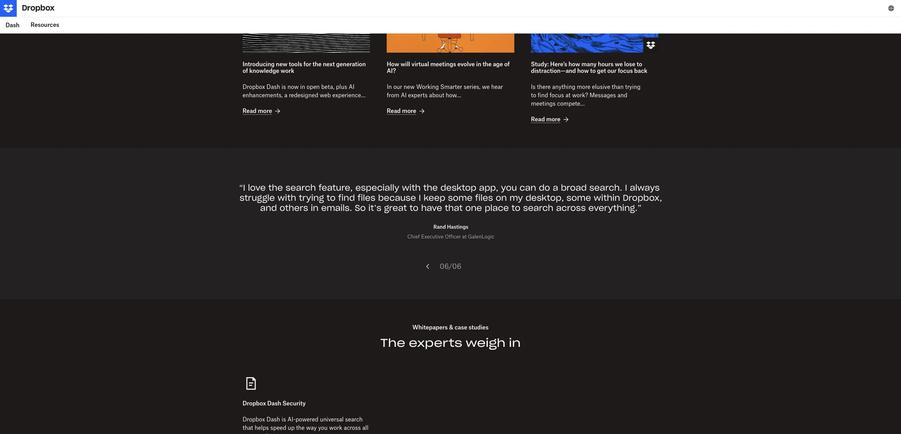Task type: describe. For each thing, give the bounding box(es) containing it.
dropbox dash security
[[243, 400, 306, 407]]

read for is there anything more elusive than trying to find focus at work? messages and meetings compete…
[[531, 116, 545, 123]]

you inside "i love the search feature, especially with the desktop app, you can do a broad search. i always struggle with trying to find files because i keep some files on my desktop, some within dropbox, and others in emails. so it's great to have that one place to search across everything."
[[501, 182, 517, 193]]

image features an abstract drawing of a face peering through an assortment of sketched geometric shapes. image
[[531, 0, 659, 53]]

resources
[[31, 21, 59, 28]]

read more link for ai
[[387, 107, 426, 115]]

to left have
[[410, 203, 419, 213]]

always
[[630, 182, 660, 193]]

trying inside "i love the search feature, especially with the desktop app, you can do a broad search. i always struggle with trying to find files because i keep some files on my desktop, some within dropbox, and others in emails. so it's great to have that one place to search across everything."
[[299, 192, 324, 203]]

everything."
[[589, 203, 642, 213]]

more for dropbox dash is now in open beta, plus ai enhancements, a redesigned web experience…
[[258, 107, 272, 114]]

introducing
[[243, 61, 275, 68]]

at inside is there anything more elusive than trying to find focus at work? messages and meetings compete…
[[566, 92, 571, 99]]

1 vertical spatial experts
[[409, 336, 462, 350]]

1 files from the left
[[358, 192, 376, 203]]

experts inside in our new working smarter series, we hear from ai experts about how…
[[408, 92, 428, 99]]

find inside is there anything more elusive than trying to find focus at work? messages and meetings compete…
[[538, 92, 548, 99]]

dropbox dash is ai-powered universal search that helps speed up the way you work across all your applications.
[[243, 416, 369, 434]]

lose
[[624, 61, 636, 68]]

about
[[429, 92, 444, 99]]

dash link
[[0, 17, 25, 33]]

desktop,
[[526, 192, 564, 203]]

within
[[594, 192, 620, 203]]

chief
[[407, 234, 420, 240]]

hear
[[491, 83, 503, 90]]

you inside dropbox dash is ai-powered universal search that helps speed up the way you work across all your applications.
[[318, 424, 328, 431]]

feature,
[[319, 182, 353, 193]]

work?
[[572, 92, 588, 99]]

in inside dropbox dash is now in open beta, plus ai enhancements, a redesigned web experience…
[[300, 83, 305, 90]]

dropbox,
[[623, 192, 662, 203]]

than
[[612, 83, 624, 90]]

introducing new tools for the next generation of knowledge work
[[243, 61, 366, 74]]

whitepapers & case studies
[[413, 324, 489, 331]]

focus inside study: here's how many hours we lose to distraction—and how to get our focus back
[[618, 67, 633, 74]]

in inside the how will virtual meetings evolve in the age of ai?
[[476, 61, 481, 68]]

hastings
[[447, 224, 468, 230]]

in
[[387, 83, 392, 90]]

knowledge
[[249, 67, 279, 74]]

0 vertical spatial search
[[286, 182, 316, 193]]

emails.
[[321, 203, 352, 213]]

beta,
[[321, 83, 335, 90]]

in our new working smarter series, we hear from ai experts about how…
[[387, 83, 503, 99]]

across inside dropbox dash is ai-powered universal search that helps speed up the way you work across all your applications.
[[344, 424, 361, 431]]

is there anything more elusive than trying to find focus at work? messages and meetings compete…
[[531, 83, 641, 107]]

1 some from the left
[[448, 192, 473, 203]]

study:
[[531, 61, 549, 68]]

resources link
[[25, 17, 65, 33]]

security
[[283, 400, 306, 407]]

whitepapers
[[413, 324, 448, 331]]

the experts weigh in
[[380, 336, 521, 350]]

ai-
[[288, 416, 296, 423]]

redesigned
[[289, 92, 318, 99]]

it's
[[368, 203, 381, 213]]

our inside in our new working smarter series, we hear from ai experts about how…
[[394, 83, 402, 90]]

get
[[597, 67, 606, 74]]

desktop
[[441, 182, 477, 193]]

love
[[248, 182, 266, 193]]

dash for dropbox dash security
[[267, 400, 281, 407]]

how
[[387, 61, 399, 68]]

rand
[[434, 224, 446, 230]]

1 vertical spatial at
[[462, 234, 467, 240]]

is for ai-
[[282, 416, 286, 423]]

is for now
[[282, 83, 286, 90]]

weigh
[[466, 336, 506, 350]]

"i love the search feature, especially with the desktop app, you can do a broad search. i always struggle with trying to find files because i keep some files on my desktop, some within dropbox, and others in emails. so it's great to have that one place to search across everything."
[[239, 182, 662, 213]]

dropbox for dropbox dash security
[[243, 400, 266, 407]]

how…
[[446, 92, 461, 99]]

find inside "i love the search feature, especially with the desktop app, you can do a broad search. i always struggle with trying to find files because i keep some files on my desktop, some within dropbox, and others in emails. so it's great to have that one place to search across everything."
[[338, 192, 355, 203]]

there
[[537, 83, 551, 90]]

new inside in our new working smarter series, we hear from ai experts about how…
[[404, 83, 415, 90]]

universal
[[320, 416, 344, 423]]

work inside introducing new tools for the next generation of knowledge work
[[281, 67, 294, 74]]

the inside introducing new tools for the next generation of knowledge work
[[313, 61, 322, 68]]

for
[[304, 61, 311, 68]]

new inside introducing new tools for the next generation of knowledge work
[[276, 61, 288, 68]]

and inside is there anything more elusive than trying to find focus at work? messages and meetings compete…
[[618, 92, 628, 99]]

generation
[[336, 61, 366, 68]]

image features a linear background of wavy lines in an abstract geometric pattern. image
[[243, 0, 370, 53]]

meetings inside the how will virtual meetings evolve in the age of ai?
[[431, 61, 456, 68]]

because
[[378, 192, 416, 203]]

your
[[243, 433, 254, 434]]

many
[[582, 61, 597, 68]]

age
[[493, 61, 503, 68]]

dropbox for dropbox dash is now in open beta, plus ai enhancements, a redesigned web experience…
[[243, 83, 265, 90]]

plus
[[336, 83, 347, 90]]

search.
[[590, 182, 622, 193]]

helps
[[255, 424, 269, 431]]

enhancements,
[[243, 92, 283, 99]]

speed
[[270, 424, 286, 431]]

keep
[[424, 192, 445, 203]]

ai?
[[387, 67, 396, 74]]

focus inside is there anything more elusive than trying to find focus at work? messages and meetings compete…
[[550, 92, 564, 99]]

a inside "i love the search feature, especially with the desktop app, you can do a broad search. i always struggle with trying to find files because i keep some files on my desktop, some within dropbox, and others in emails. so it's great to have that one place to search across everything."
[[553, 182, 558, 193]]

others
[[280, 203, 308, 213]]

chief executive officer at galenlogic
[[407, 234, 495, 240]]

the right the love
[[268, 182, 283, 193]]

app,
[[479, 182, 499, 193]]

so
[[355, 203, 366, 213]]

from
[[387, 92, 399, 99]]

next
[[323, 61, 335, 68]]



Task type: vqa. For each thing, say whether or not it's contained in the screenshot.
Contact popup button
no



Task type: locate. For each thing, give the bounding box(es) containing it.
more down compete…
[[546, 116, 561, 123]]

a inside dropbox dash is now in open beta, plus ai enhancements, a redesigned web experience…
[[284, 92, 287, 99]]

2 horizontal spatial read
[[531, 116, 545, 123]]

back
[[634, 67, 648, 74]]

1 vertical spatial and
[[260, 203, 277, 213]]

and down than
[[618, 92, 628, 99]]

0 vertical spatial dropbox
[[243, 83, 265, 90]]

is
[[531, 83, 536, 90]]

1 horizontal spatial trying
[[625, 83, 641, 90]]

one
[[465, 203, 482, 213]]

you
[[501, 182, 517, 193], [318, 424, 328, 431]]

work inside dropbox dash is ai-powered universal search that helps speed up the way you work across all your applications.
[[329, 424, 342, 431]]

files left on
[[475, 192, 493, 203]]

of inside introducing new tools for the next generation of knowledge work
[[243, 67, 248, 74]]

1 vertical spatial work
[[329, 424, 342, 431]]

dash up enhancements,
[[267, 83, 280, 90]]

more down enhancements,
[[258, 107, 272, 114]]

place
[[485, 203, 509, 213]]

case
[[455, 324, 467, 331]]

evolve
[[458, 61, 475, 68]]

that inside "i love the search feature, especially with the desktop app, you can do a broad search. i always struggle with trying to find files because i keep some files on my desktop, some within dropbox, and others in emails. so it's great to have that one place to search across everything."
[[445, 203, 463, 213]]

great
[[384, 203, 407, 213]]

1 horizontal spatial at
[[566, 92, 571, 99]]

1 vertical spatial you
[[318, 424, 328, 431]]

read down from
[[387, 107, 401, 114]]

1 vertical spatial new
[[404, 83, 415, 90]]

focus left back
[[618, 67, 633, 74]]

read more link for focus
[[531, 115, 570, 124]]

1 horizontal spatial our
[[608, 67, 617, 74]]

1 vertical spatial is
[[282, 416, 286, 423]]

1 vertical spatial across
[[344, 424, 361, 431]]

how
[[569, 61, 580, 68], [577, 67, 589, 74]]

working
[[416, 83, 439, 90]]

read more link down from
[[387, 107, 426, 115]]

focus down anything
[[550, 92, 564, 99]]

0 vertical spatial a
[[284, 92, 287, 99]]

1 vertical spatial a
[[553, 182, 558, 193]]

all
[[362, 424, 369, 431]]

dash inside dropbox dash is ai-powered universal search that helps speed up the way you work across all your applications.
[[267, 416, 280, 423]]

with
[[402, 182, 421, 193], [278, 192, 296, 203]]

0 horizontal spatial some
[[448, 192, 473, 203]]

search up all at the left bottom
[[345, 416, 363, 423]]

0 horizontal spatial find
[[338, 192, 355, 203]]

study: here's how many hours we lose to distraction—and how to get our focus back
[[531, 61, 648, 74]]

especially
[[356, 182, 399, 193]]

is inside dropbox dash is now in open beta, plus ai enhancements, a redesigned web experience…
[[282, 83, 286, 90]]

virtual
[[412, 61, 429, 68]]

1 horizontal spatial search
[[345, 416, 363, 423]]

1 horizontal spatial work
[[329, 424, 342, 431]]

1 horizontal spatial a
[[553, 182, 558, 193]]

1 horizontal spatial you
[[501, 182, 517, 193]]

dash inside dropbox dash is now in open beta, plus ai enhancements, a redesigned web experience…
[[267, 83, 280, 90]]

tools
[[289, 61, 302, 68]]

read more down compete…
[[531, 116, 561, 123]]

of inside the how will virtual meetings evolve in the age of ai?
[[504, 61, 510, 68]]

1 dropbox from the top
[[243, 83, 265, 90]]

1 vertical spatial meetings
[[531, 100, 556, 107]]

read more link down enhancements,
[[243, 107, 282, 115]]

1 horizontal spatial ai
[[401, 92, 407, 99]]

read down enhancements,
[[243, 107, 257, 114]]

1 is from the top
[[282, 83, 286, 90]]

"i
[[239, 182, 245, 193]]

0 horizontal spatial of
[[243, 67, 248, 74]]

experts down working
[[408, 92, 428, 99]]

anything
[[552, 83, 576, 90]]

ai right from
[[401, 92, 407, 99]]

with right struggle
[[278, 192, 296, 203]]

1 horizontal spatial i
[[625, 182, 627, 193]]

we left hear at the top right
[[482, 83, 490, 90]]

search down the do
[[523, 203, 554, 213]]

some left within
[[567, 192, 591, 203]]

way
[[306, 424, 317, 431]]

1 vertical spatial that
[[243, 424, 253, 431]]

rand hastings
[[434, 224, 468, 230]]

dropbox inside dropbox dash is ai-powered universal search that helps speed up the way you work across all your applications.
[[243, 416, 265, 423]]

dash left resources link
[[6, 22, 19, 29]]

we inside in our new working smarter series, we hear from ai experts about how…
[[482, 83, 490, 90]]

the inside the how will virtual meetings evolve in the age of ai?
[[483, 61, 492, 68]]

is left ai-
[[282, 416, 286, 423]]

studies
[[469, 324, 489, 331]]

dropbox dash is now in open beta, plus ai enhancements, a redesigned web experience…
[[243, 83, 366, 99]]

2 vertical spatial dropbox
[[243, 416, 265, 423]]

focus
[[618, 67, 633, 74], [550, 92, 564, 99]]

0 horizontal spatial new
[[276, 61, 288, 68]]

read more link down compete…
[[531, 115, 570, 124]]

1 horizontal spatial read more link
[[387, 107, 426, 115]]

of left knowledge at the top of page
[[243, 67, 248, 74]]

0 horizontal spatial with
[[278, 192, 296, 203]]

read more down enhancements,
[[243, 107, 272, 114]]

experience…
[[332, 92, 366, 99]]

3 dropbox from the top
[[243, 416, 265, 423]]

that
[[445, 203, 463, 213], [243, 424, 253, 431]]

meetings down there
[[531, 100, 556, 107]]

more for in our new working smarter series, we hear from ai experts about how…
[[402, 107, 416, 114]]

dash up speed
[[267, 416, 280, 423]]

1 horizontal spatial read more
[[387, 107, 416, 114]]

0 vertical spatial trying
[[625, 83, 641, 90]]

0 horizontal spatial read more
[[243, 107, 272, 114]]

executive
[[421, 234, 444, 240]]

the
[[380, 336, 406, 350]]

0 vertical spatial focus
[[618, 67, 633, 74]]

i left the keep
[[419, 192, 421, 203]]

0 horizontal spatial search
[[286, 182, 316, 193]]

ai up experience…
[[349, 83, 355, 90]]

in right others
[[311, 203, 319, 213]]

more up work?
[[577, 83, 591, 90]]

in
[[476, 61, 481, 68], [300, 83, 305, 90], [311, 203, 319, 213], [509, 336, 521, 350]]

0 vertical spatial we
[[615, 61, 623, 68]]

that up rand hastings
[[445, 203, 463, 213]]

here's
[[550, 61, 567, 68]]

1 horizontal spatial files
[[475, 192, 493, 203]]

0 vertical spatial meetings
[[431, 61, 456, 68]]

0 horizontal spatial across
[[344, 424, 361, 431]]

ai inside dropbox dash is now in open beta, plus ai enhancements, a redesigned web experience…
[[349, 83, 355, 90]]

at up compete…
[[566, 92, 571, 99]]

1 horizontal spatial with
[[402, 182, 421, 193]]

across
[[556, 203, 586, 213], [344, 424, 361, 431]]

0 horizontal spatial work
[[281, 67, 294, 74]]

the right up
[[296, 424, 305, 431]]

is inside dropbox dash is ai-powered universal search that helps speed up the way you work across all your applications.
[[282, 416, 286, 423]]

dropbox inside dropbox dash is now in open beta, plus ai enhancements, a redesigned web experience…
[[243, 83, 265, 90]]

dropbox
[[243, 83, 265, 90], [243, 400, 266, 407], [243, 416, 265, 423]]

across down broad
[[556, 203, 586, 213]]

0 horizontal spatial that
[[243, 424, 253, 431]]

of
[[504, 61, 510, 68], [243, 67, 248, 74]]

1 horizontal spatial meetings
[[531, 100, 556, 107]]

trying inside is there anything more elusive than trying to find focus at work? messages and meetings compete…
[[625, 83, 641, 90]]

work down universal
[[329, 424, 342, 431]]

some right the keep
[[448, 192, 473, 203]]

read down is
[[531, 116, 545, 123]]

struggle
[[240, 192, 275, 203]]

0 horizontal spatial our
[[394, 83, 402, 90]]

0 vertical spatial new
[[276, 61, 288, 68]]

1 horizontal spatial some
[[567, 192, 591, 203]]

of right age at top right
[[504, 61, 510, 68]]

powered
[[296, 416, 318, 423]]

0 vertical spatial experts
[[408, 92, 428, 99]]

and down the love
[[260, 203, 277, 213]]

2 files from the left
[[475, 192, 493, 203]]

the
[[313, 61, 322, 68], [483, 61, 492, 68], [268, 182, 283, 193], [423, 182, 438, 193], [296, 424, 305, 431]]

0 horizontal spatial you
[[318, 424, 328, 431]]

dash for dropbox dash is ai-powered universal search that helps speed up the way you work across all your applications.
[[267, 416, 280, 423]]

search up others
[[286, 182, 316, 193]]

0 horizontal spatial trying
[[299, 192, 324, 203]]

now
[[288, 83, 299, 90]]

1 horizontal spatial and
[[618, 92, 628, 99]]

more inside is there anything more elusive than trying to find focus at work? messages and meetings compete…
[[577, 83, 591, 90]]

1 horizontal spatial we
[[615, 61, 623, 68]]

hours
[[598, 61, 614, 68]]

dash for dropbox dash is now in open beta, plus ai enhancements, a redesigned web experience…
[[267, 83, 280, 90]]

across inside "i love the search feature, especially with the desktop app, you can do a broad search. i always struggle with trying to find files because i keep some files on my desktop, some within dropbox, and others in emails. so it's great to have that one place to search across everything."
[[556, 203, 586, 213]]

with left the keep
[[402, 182, 421, 193]]

web
[[320, 92, 331, 99]]

find down there
[[538, 92, 548, 99]]

1 vertical spatial find
[[338, 192, 355, 203]]

1 horizontal spatial new
[[404, 83, 415, 90]]

can
[[520, 182, 536, 193]]

search
[[286, 182, 316, 193], [523, 203, 554, 213], [345, 416, 363, 423]]

1 horizontal spatial read
[[387, 107, 401, 114]]

0 horizontal spatial we
[[482, 83, 490, 90]]

0 horizontal spatial a
[[284, 92, 287, 99]]

dropbox for dropbox dash is ai-powered universal search that helps speed up the way you work across all your applications.
[[243, 416, 265, 423]]

image features a sketch of a person sitting at a table with a laptop open in front of them with a cup of coffee and a plant alongside, while abstract drawings of people and objects in a patchwork pattern emerge from the laptop. image
[[387, 0, 514, 53]]

1 vertical spatial dropbox
[[243, 400, 266, 407]]

distraction—and
[[531, 67, 576, 74]]

our inside study: here's how many hours we lose to distraction—and how to get our focus back
[[608, 67, 617, 74]]

we left lose
[[615, 61, 623, 68]]

how left many
[[569, 61, 580, 68]]

0 vertical spatial is
[[282, 83, 286, 90]]

elusive
[[592, 83, 610, 90]]

new left tools
[[276, 61, 288, 68]]

to inside is there anything more elusive than trying to find focus at work? messages and meetings compete…
[[531, 92, 536, 99]]

0 vertical spatial work
[[281, 67, 294, 74]]

1 vertical spatial trying
[[299, 192, 324, 203]]

our right in on the left of page
[[394, 83, 402, 90]]

read more for ai
[[387, 107, 416, 114]]

0 horizontal spatial i
[[419, 192, 421, 203]]

1 vertical spatial ai
[[401, 92, 407, 99]]

you left can at the top right of the page
[[501, 182, 517, 193]]

we
[[615, 61, 623, 68], [482, 83, 490, 90]]

is
[[282, 83, 286, 90], [282, 416, 286, 423]]

broad
[[561, 182, 587, 193]]

and inside "i love the search feature, especially with the desktop app, you can do a broad search. i always struggle with trying to find files because i keep some files on my desktop, some within dropbox, and others in emails. so it's great to have that one place to search across everything."
[[260, 203, 277, 213]]

0 vertical spatial ai
[[349, 83, 355, 90]]

0 vertical spatial and
[[618, 92, 628, 99]]

our right get
[[608, 67, 617, 74]]

2 dropbox from the top
[[243, 400, 266, 407]]

work up now
[[281, 67, 294, 74]]

in right the evolve
[[476, 61, 481, 68]]

compete…
[[557, 100, 585, 107]]

trying
[[625, 83, 641, 90], [299, 192, 324, 203]]

2 some from the left
[[567, 192, 591, 203]]

dash left security
[[267, 400, 281, 407]]

you right way
[[318, 424, 328, 431]]

1 horizontal spatial that
[[445, 203, 463, 213]]

0 horizontal spatial and
[[260, 203, 277, 213]]

is left now
[[282, 83, 286, 90]]

meetings inside is there anything more elusive than trying to find focus at work? messages and meetings compete…
[[531, 100, 556, 107]]

at right officer
[[462, 234, 467, 240]]

1 horizontal spatial of
[[504, 61, 510, 68]]

1 horizontal spatial find
[[538, 92, 548, 99]]

applications.
[[256, 433, 289, 434]]

read for dropbox dash is now in open beta, plus ai enhancements, a redesigned web experience…
[[243, 107, 257, 114]]

that up your
[[243, 424, 253, 431]]

do
[[539, 182, 550, 193]]

the inside dropbox dash is ai-powered universal search that helps speed up the way you work across all your applications.
[[296, 424, 305, 431]]

the left age at top right
[[483, 61, 492, 68]]

the up have
[[423, 182, 438, 193]]

read for in our new working smarter series, we hear from ai experts about how…
[[387, 107, 401, 114]]

0 horizontal spatial focus
[[550, 92, 564, 99]]

0 horizontal spatial ai
[[349, 83, 355, 90]]

in up redesigned
[[300, 83, 305, 90]]

we inside study: here's how many hours we lose to distraction—and how to get our focus back
[[615, 61, 623, 68]]

at
[[566, 92, 571, 99], [462, 234, 467, 240]]

06/06
[[440, 262, 462, 271]]

files left because
[[358, 192, 376, 203]]

a left redesigned
[[284, 92, 287, 99]]

0 horizontal spatial files
[[358, 192, 376, 203]]

1 vertical spatial focus
[[550, 92, 564, 99]]

new left working
[[404, 83, 415, 90]]

i left always
[[625, 182, 627, 193]]

to
[[637, 61, 642, 68], [590, 67, 596, 74], [531, 92, 536, 99], [327, 192, 336, 203], [410, 203, 419, 213], [512, 203, 521, 213]]

find left it's
[[338, 192, 355, 203]]

files
[[358, 192, 376, 203], [475, 192, 493, 203]]

&
[[449, 324, 453, 331]]

more down working
[[402, 107, 416, 114]]

0 vertical spatial at
[[566, 92, 571, 99]]

1 vertical spatial we
[[482, 83, 490, 90]]

experts down the whitepapers
[[409, 336, 462, 350]]

open
[[307, 83, 320, 90]]

1 vertical spatial search
[[523, 203, 554, 213]]

0 horizontal spatial read
[[243, 107, 257, 114]]

0 horizontal spatial at
[[462, 234, 467, 240]]

our
[[608, 67, 617, 74], [394, 83, 402, 90]]

meetings
[[431, 61, 456, 68], [531, 100, 556, 107]]

read more down from
[[387, 107, 416, 114]]

to down is
[[531, 92, 536, 99]]

in right 'weigh'
[[509, 336, 521, 350]]

2 is from the top
[[282, 416, 286, 423]]

to left get
[[590, 67, 596, 74]]

2 horizontal spatial read more link
[[531, 115, 570, 124]]

in inside "i love the search feature, especially with the desktop app, you can do a broad search. i always struggle with trying to find files because i keep some files on my desktop, some within dropbox, and others in emails. so it's great to have that one place to search across everything."
[[311, 203, 319, 213]]

across left all at the left bottom
[[344, 424, 361, 431]]

that inside dropbox dash is ai-powered universal search that helps speed up the way you work across all your applications.
[[243, 424, 253, 431]]

to left so
[[327, 192, 336, 203]]

2 vertical spatial search
[[345, 416, 363, 423]]

search inside dropbox dash is ai-powered universal search that helps speed up the way you work across all your applications.
[[345, 416, 363, 423]]

0 horizontal spatial read more link
[[243, 107, 282, 115]]

new
[[276, 61, 288, 68], [404, 83, 415, 90]]

on
[[496, 192, 507, 203]]

1 vertical spatial our
[[394, 83, 402, 90]]

1 horizontal spatial across
[[556, 203, 586, 213]]

0 horizontal spatial meetings
[[431, 61, 456, 68]]

read more for enhancements,
[[243, 107, 272, 114]]

read more for focus
[[531, 116, 561, 123]]

0 vertical spatial across
[[556, 203, 586, 213]]

ai inside in our new working smarter series, we hear from ai experts about how…
[[401, 92, 407, 99]]

more for is there anything more elusive than trying to find focus at work? messages and meetings compete…
[[546, 116, 561, 123]]

a right the do
[[553, 182, 558, 193]]

some
[[448, 192, 473, 203], [567, 192, 591, 203]]

0 vertical spatial our
[[608, 67, 617, 74]]

officer
[[445, 234, 461, 240]]

messages
[[590, 92, 616, 99]]

my
[[510, 192, 523, 203]]

how left get
[[577, 67, 589, 74]]

meetings left the evolve
[[431, 61, 456, 68]]

0 vertical spatial you
[[501, 182, 517, 193]]

read more link for enhancements,
[[243, 107, 282, 115]]

0 vertical spatial that
[[445, 203, 463, 213]]

the right for
[[313, 61, 322, 68]]

1 horizontal spatial focus
[[618, 67, 633, 74]]

to right lose
[[637, 61, 642, 68]]

2 horizontal spatial read more
[[531, 116, 561, 123]]

more
[[577, 83, 591, 90], [258, 107, 272, 114], [402, 107, 416, 114], [546, 116, 561, 123]]

0 vertical spatial find
[[538, 92, 548, 99]]

to right on
[[512, 203, 521, 213]]

read
[[243, 107, 257, 114], [387, 107, 401, 114], [531, 116, 545, 123]]

2 horizontal spatial search
[[523, 203, 554, 213]]

up
[[288, 424, 295, 431]]



